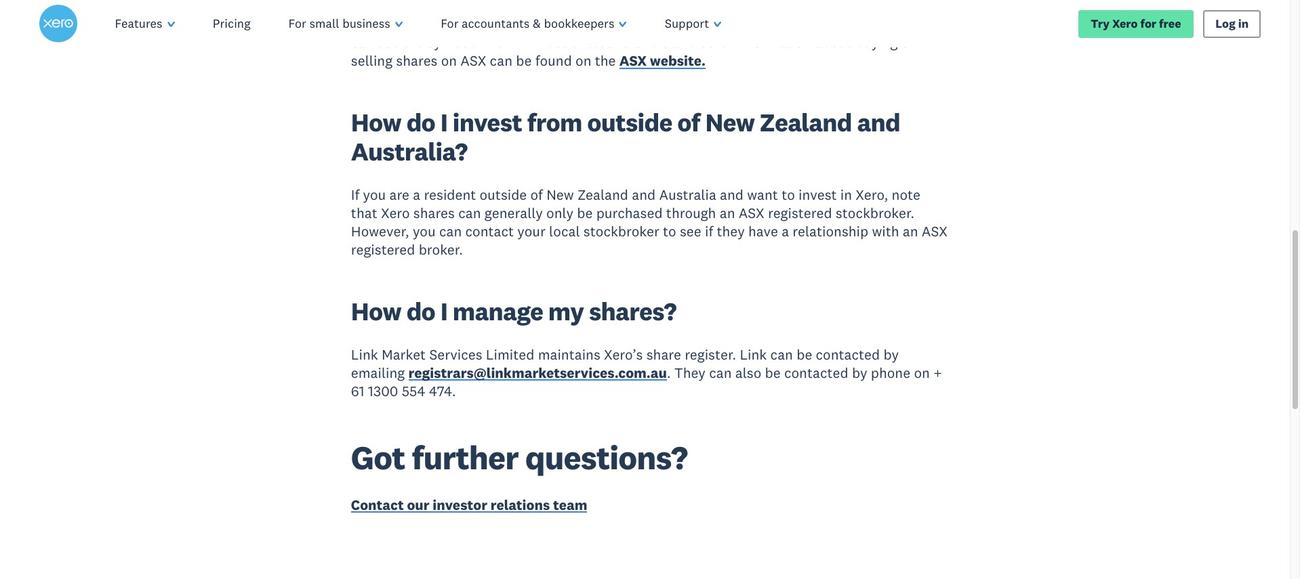 Task type: locate. For each thing, give the bounding box(es) containing it.
1 vertical spatial i
[[441, 295, 448, 327]]

0 vertical spatial stockbroker.
[[630, 15, 708, 33]]

1 vertical spatial stockbroker.
[[836, 204, 915, 222]]

the down stockbrokers
[[595, 52, 616, 70]]

how do i manage my shares?
[[351, 295, 677, 327]]

new
[[705, 106, 755, 138], [547, 186, 574, 204]]

outside inside if you are a resident outside of new zealand and australia and want to invest in xero, note that xero shares can generally only be purchased through an asx registered stockbroker. however, you can contact your local stockbroker to see if they have a relationship with an asx registered broker.
[[480, 186, 527, 204]]

or
[[902, 33, 915, 52]]

0 horizontal spatial stockbroker.
[[630, 15, 708, 33]]

0 vertical spatial a
[[413, 186, 421, 204]]

0 horizontal spatial your
[[518, 223, 546, 241]]

to
[[782, 186, 795, 204], [663, 223, 676, 241]]

zealand for resident
[[578, 186, 629, 204]]

0 vertical spatial of
[[570, 33, 583, 52]]

for small business button
[[270, 0, 422, 47]]

most
[[727, 15, 760, 33]]

asx down symbol
[[461, 52, 486, 70]]

2 do from the top
[[407, 295, 435, 327]]

0 vertical spatial invest
[[370, 15, 408, 33]]

1 horizontal spatial in
[[841, 186, 852, 204]]

in right "log"
[[1239, 16, 1249, 31]]

log in link
[[1203, 10, 1261, 38]]

asx down the "want"
[[739, 204, 765, 222]]

see
[[680, 223, 702, 241]]

0 horizontal spatial of
[[531, 186, 543, 204]]

0 horizontal spatial invest
[[370, 15, 408, 33]]

however,
[[351, 223, 409, 241]]

new inside if you are a resident outside of new zealand and australia and want to invest in xero, note that xero shares can generally only be purchased through an asx registered stockbroker. however, you can contact your local stockbroker to see if they have a relationship with an asx registered broker.
[[547, 186, 574, 204]]

zealand for from
[[760, 106, 852, 138]]

how down selling at the top of page
[[351, 106, 401, 138]]

xero, left note on the right top of the page
[[856, 186, 888, 204]]

1 vertical spatial an
[[903, 223, 918, 241]]

generally
[[485, 204, 543, 222]]

by left phone
[[852, 364, 868, 382]]

registered down however, at the left of the page
[[351, 241, 415, 259]]

can
[[351, 33, 374, 52], [490, 52, 513, 70], [458, 204, 481, 222], [439, 223, 462, 241], [771, 346, 793, 364], [709, 364, 732, 382]]

shares down 'resident'
[[413, 204, 455, 222]]

1 horizontal spatial to
[[782, 186, 795, 204]]

0 vertical spatial how
[[351, 106, 401, 138]]

be inside . they can also be contacted by phone on + 61 1300 554 474.
[[765, 364, 781, 382]]

asx inside to invest in xero, please contact your usual stockbroker. in most stock tracking software, you can use the symbol xro:ax. a list of stockbrokers and other information about buying or selling shares on asx can be found on the
[[461, 52, 486, 70]]

0 horizontal spatial an
[[720, 204, 735, 222]]

shares down use
[[396, 52, 438, 70]]

0 horizontal spatial on
[[441, 52, 457, 70]]

2 vertical spatial invest
[[799, 186, 837, 204]]

are
[[390, 186, 410, 204]]

1 vertical spatial contact
[[465, 223, 514, 241]]

an
[[720, 204, 735, 222], [903, 223, 918, 241]]

0 vertical spatial do
[[407, 106, 435, 138]]

by up phone
[[884, 346, 899, 364]]

2 how from the top
[[351, 295, 401, 327]]

link up also
[[740, 346, 767, 364]]

1 horizontal spatial new
[[705, 106, 755, 138]]

0 horizontal spatial registered
[[351, 241, 415, 259]]

how
[[351, 106, 401, 138], [351, 295, 401, 327]]

1 horizontal spatial link
[[740, 346, 767, 364]]

contact down 'generally'
[[465, 223, 514, 241]]

xero homepage image
[[39, 5, 77, 43]]

be inside if you are a resident outside of new zealand and australia and want to invest in xero, note that xero shares can generally only be purchased through an asx registered stockbroker. however, you can contact your local stockbroker to see if they have a relationship with an asx registered broker.
[[577, 204, 593, 222]]

1 vertical spatial xero,
[[856, 186, 888, 204]]

log in
[[1216, 16, 1249, 31]]

a
[[534, 33, 543, 52]]

1 horizontal spatial outside
[[587, 106, 672, 138]]

1 vertical spatial of
[[678, 106, 700, 138]]

1 link from the left
[[351, 346, 378, 364]]

474.
[[429, 383, 456, 401]]

limited
[[486, 346, 535, 364]]

on down symbol
[[441, 52, 457, 70]]

and inside how do i invest from outside of new zealand and australia?
[[857, 106, 900, 138]]

2 vertical spatial you
[[413, 223, 436, 241]]

0 vertical spatial outside
[[587, 106, 672, 138]]

2 for from the left
[[441, 16, 459, 31]]

registrars@linkmarketservices.com.au link
[[409, 364, 667, 386]]

2 vertical spatial of
[[531, 186, 543, 204]]

1 vertical spatial contacted
[[784, 364, 849, 382]]

for inside "dropdown button"
[[441, 16, 459, 31]]

outside inside how do i invest from outside of new zealand and australia?
[[587, 106, 672, 138]]

a
[[413, 186, 421, 204], [782, 223, 789, 241]]

a right have
[[782, 223, 789, 241]]

1 horizontal spatial your
[[560, 15, 588, 33]]

through
[[666, 204, 716, 222]]

0 horizontal spatial you
[[363, 186, 386, 204]]

support
[[665, 16, 709, 31]]

1 horizontal spatial for
[[441, 16, 459, 31]]

that
[[351, 204, 377, 222]]

1 vertical spatial do
[[407, 295, 435, 327]]

registered
[[768, 204, 832, 222], [351, 241, 415, 259]]

xero,
[[427, 15, 460, 33], [856, 186, 888, 204]]

invest inside to invest in xero, please contact your usual stockbroker. in most stock tracking software, you can use the symbol xro:ax. a list of stockbrokers and other information about buying or selling shares on asx can be found on the
[[370, 15, 408, 33]]

in
[[412, 15, 424, 33], [1239, 16, 1249, 31], [841, 186, 852, 204]]

selling
[[351, 52, 393, 70]]

of inside if you are a resident outside of new zealand and australia and want to invest in xero, note that xero shares can generally only be purchased through an asx registered stockbroker. however, you can contact your local stockbroker to see if they have a relationship with an asx registered broker.
[[531, 186, 543, 204]]

1 vertical spatial by
[[852, 364, 868, 382]]

pricing link
[[194, 0, 270, 47]]

you up broker.
[[413, 223, 436, 241]]

do for invest
[[407, 106, 435, 138]]

xero's
[[604, 346, 643, 364]]

invest
[[370, 15, 408, 33], [453, 106, 522, 138], [799, 186, 837, 204]]

1 i from the top
[[441, 106, 448, 138]]

link up emailing
[[351, 346, 378, 364]]

asx website. link
[[620, 52, 706, 73]]

be inside "link market services limited maintains xero's share register. link can be contacted by emailing"
[[797, 346, 813, 364]]

on left +
[[914, 364, 930, 382]]

an up they
[[720, 204, 735, 222]]

you right software,
[[919, 15, 942, 33]]

0 vertical spatial you
[[919, 15, 942, 33]]

pricing
[[213, 16, 251, 31]]

0 horizontal spatial zealand
[[578, 186, 629, 204]]

zealand inside how do i invest from outside of new zealand and australia?
[[760, 106, 852, 138]]

i inside how do i invest from outside of new zealand and australia?
[[441, 106, 448, 138]]

1 vertical spatial your
[[518, 223, 546, 241]]

in right business
[[412, 15, 424, 33]]

if
[[705, 223, 713, 241]]

0 horizontal spatial xero,
[[427, 15, 460, 33]]

local
[[549, 223, 580, 241]]

1 vertical spatial you
[[363, 186, 386, 204]]

0 horizontal spatial new
[[547, 186, 574, 204]]

1 vertical spatial how
[[351, 295, 401, 327]]

how inside how do i invest from outside of new zealand and australia?
[[351, 106, 401, 138]]

emailing
[[351, 364, 405, 382]]

2 horizontal spatial of
[[678, 106, 700, 138]]

a right are
[[413, 186, 421, 204]]

1 vertical spatial zealand
[[578, 186, 629, 204]]

1 vertical spatial to
[[663, 223, 676, 241]]

0 horizontal spatial for
[[289, 16, 306, 31]]

stockbroker. up 'with'
[[836, 204, 915, 222]]

market
[[382, 346, 426, 364]]

your inside if you are a resident outside of new zealand and australia and want to invest in xero, note that xero shares can generally only be purchased through an asx registered stockbroker. however, you can contact your local stockbroker to see if they have a relationship with an asx registered broker.
[[518, 223, 546, 241]]

1 horizontal spatial xero
[[1113, 16, 1138, 31]]

xero, inside if you are a resident outside of new zealand and australia and want to invest in xero, note that xero shares can generally only be purchased through an asx registered stockbroker. however, you can contact your local stockbroker to see if they have a relationship with an asx registered broker.
[[856, 186, 888, 204]]

invest left from
[[453, 106, 522, 138]]

an right 'with'
[[903, 223, 918, 241]]

can inside . they can also be contacted by phone on + 61 1300 554 474.
[[709, 364, 732, 382]]

contact inside if you are a resident outside of new zealand and australia and want to invest in xero, note that xero shares can generally only be purchased through an asx registered stockbroker. however, you can contact your local stockbroker to see if they have a relationship with an asx registered broker.
[[465, 223, 514, 241]]

of for australia
[[531, 186, 543, 204]]

of inside to invest in xero, please contact your usual stockbroker. in most stock tracking software, you can use the symbol xro:ax. a list of stockbrokers and other information about buying or selling shares on asx can be found on the
[[570, 33, 583, 52]]

for for for accountants & bookkeepers
[[441, 16, 459, 31]]

software,
[[857, 15, 915, 33]]

for
[[289, 16, 306, 31], [441, 16, 459, 31]]

of up 'generally'
[[531, 186, 543, 204]]

contact
[[508, 15, 557, 33], [465, 223, 514, 241]]

0 vertical spatial xero,
[[427, 15, 460, 33]]

how for how do i invest from outside of new zealand and australia?
[[351, 106, 401, 138]]

asx down stockbrokers
[[620, 52, 647, 70]]

. they can also be contacted by phone on + 61 1300 554 474.
[[351, 364, 942, 401]]

link
[[351, 346, 378, 364], [740, 346, 767, 364]]

0 horizontal spatial in
[[412, 15, 424, 33]]

invest up use
[[370, 15, 408, 33]]

shares inside to invest in xero, please contact your usual stockbroker. in most stock tracking software, you can use the symbol xro:ax. a list of stockbrokers and other information about buying or selling shares on asx can be found on the
[[396, 52, 438, 70]]

for left small
[[289, 16, 306, 31]]

note
[[892, 186, 921, 204]]

in up relationship
[[841, 186, 852, 204]]

and
[[673, 33, 696, 52], [857, 106, 900, 138], [632, 186, 656, 204], [720, 186, 744, 204]]

your up the list
[[560, 15, 588, 33]]

1 vertical spatial registered
[[351, 241, 415, 259]]

0 vertical spatial by
[[884, 346, 899, 364]]

contacted
[[816, 346, 880, 364], [784, 364, 849, 382]]

stockbroker.
[[630, 15, 708, 33], [836, 204, 915, 222]]

by inside "link market services limited maintains xero's share register. link can be contacted by emailing"
[[884, 346, 899, 364]]

do inside how do i invest from outside of new zealand and australia?
[[407, 106, 435, 138]]

to right the "want"
[[782, 186, 795, 204]]

0 vertical spatial contact
[[508, 15, 557, 33]]

accountants
[[462, 16, 530, 31]]

asx website.
[[620, 52, 706, 70]]

of inside how do i invest from outside of new zealand and australia?
[[678, 106, 700, 138]]

0 horizontal spatial xero
[[381, 204, 410, 222]]

contact up the 'a'
[[508, 15, 557, 33]]

new for resident
[[547, 186, 574, 204]]

2 horizontal spatial invest
[[799, 186, 837, 204]]

1 horizontal spatial stockbroker.
[[836, 204, 915, 222]]

0 vertical spatial your
[[560, 15, 588, 33]]

1 horizontal spatial by
[[884, 346, 899, 364]]

shares
[[396, 52, 438, 70], [413, 204, 455, 222]]

1 horizontal spatial of
[[570, 33, 583, 52]]

zealand inside if you are a resident outside of new zealand and australia and want to invest in xero, note that xero shares can generally only be purchased through an asx registered stockbroker. however, you can contact your local stockbroker to see if they have a relationship with an asx registered broker.
[[578, 186, 629, 204]]

stock
[[763, 15, 798, 33]]

for inside dropdown button
[[289, 16, 306, 31]]

be inside to invest in xero, please contact your usual stockbroker. in most stock tracking software, you can use the symbol xro:ax. a list of stockbrokers and other information about buying or selling shares on asx can be found on the
[[516, 52, 532, 70]]

from
[[527, 106, 582, 138]]

how do i invest from outside of new zealand and australia?
[[351, 106, 900, 167]]

manage
[[453, 295, 543, 327]]

the right use
[[403, 33, 424, 52]]

0 horizontal spatial the
[[403, 33, 424, 52]]

0 vertical spatial new
[[705, 106, 755, 138]]

i for invest
[[441, 106, 448, 138]]

1 horizontal spatial the
[[595, 52, 616, 70]]

for up symbol
[[441, 16, 459, 31]]

your down 'generally'
[[518, 223, 546, 241]]

0 vertical spatial i
[[441, 106, 448, 138]]

1 vertical spatial outside
[[480, 186, 527, 204]]

on right found
[[576, 52, 592, 70]]

contact inside to invest in xero, please contact your usual stockbroker. in most stock tracking software, you can use the symbol xro:ax. a list of stockbrokers and other information about buying or selling shares on asx can be found on the
[[508, 15, 557, 33]]

0 vertical spatial contacted
[[816, 346, 880, 364]]

list
[[547, 33, 567, 52]]

in inside to invest in xero, please contact your usual stockbroker. in most stock tracking software, you can use the symbol xro:ax. a list of stockbrokers and other information about buying or selling shares on asx can be found on the
[[412, 15, 424, 33]]

for for for small business
[[289, 16, 306, 31]]

1 vertical spatial new
[[547, 186, 574, 204]]

your
[[560, 15, 588, 33], [518, 223, 546, 241]]

do for manage
[[407, 295, 435, 327]]

1 horizontal spatial an
[[903, 223, 918, 241]]

xero left for
[[1113, 16, 1138, 31]]

please
[[463, 15, 505, 33]]

0 vertical spatial xero
[[1113, 16, 1138, 31]]

on inside . they can also be contacted by phone on + 61 1300 554 474.
[[914, 364, 930, 382]]

xero, up symbol
[[427, 15, 460, 33]]

0 horizontal spatial link
[[351, 346, 378, 364]]

0 vertical spatial zealand
[[760, 106, 852, 138]]

xero down are
[[381, 204, 410, 222]]

to left see
[[663, 223, 676, 241]]

1 horizontal spatial zealand
[[760, 106, 852, 138]]

of down website.
[[678, 106, 700, 138]]

contacted inside . they can also be contacted by phone on + 61 1300 554 474.
[[784, 364, 849, 382]]

new inside how do i invest from outside of new zealand and australia?
[[705, 106, 755, 138]]

1 horizontal spatial a
[[782, 223, 789, 241]]

.
[[667, 364, 671, 382]]

1 horizontal spatial invest
[[453, 106, 522, 138]]

2 horizontal spatial you
[[919, 15, 942, 33]]

invest up relationship
[[799, 186, 837, 204]]

2 i from the top
[[441, 295, 448, 327]]

2 horizontal spatial on
[[914, 364, 930, 382]]

of for australia?
[[678, 106, 700, 138]]

you right if
[[363, 186, 386, 204]]

1 horizontal spatial registered
[[768, 204, 832, 222]]

invest inside how do i invest from outside of new zealand and australia?
[[453, 106, 522, 138]]

0 vertical spatial registered
[[768, 204, 832, 222]]

0 horizontal spatial by
[[852, 364, 868, 382]]

xero
[[1113, 16, 1138, 31], [381, 204, 410, 222]]

free
[[1159, 16, 1182, 31]]

how up market
[[351, 295, 401, 327]]

stockbrokers
[[586, 33, 669, 52]]

of down bookkeepers
[[570, 33, 583, 52]]

1 horizontal spatial on
[[576, 52, 592, 70]]

on
[[441, 52, 457, 70], [576, 52, 592, 70], [914, 364, 930, 382]]

0 horizontal spatial a
[[413, 186, 421, 204]]

bookkeepers
[[544, 16, 615, 31]]

got
[[351, 437, 405, 478]]

0 vertical spatial shares
[[396, 52, 438, 70]]

do
[[407, 106, 435, 138], [407, 295, 435, 327]]

1 vertical spatial shares
[[413, 204, 455, 222]]

registered up relationship
[[768, 204, 832, 222]]

1 how from the top
[[351, 106, 401, 138]]

how for how do i manage my shares?
[[351, 295, 401, 327]]

1 do from the top
[[407, 106, 435, 138]]

1 for from the left
[[289, 16, 306, 31]]

1 vertical spatial xero
[[381, 204, 410, 222]]

stockbroker. up asx website.
[[630, 15, 708, 33]]

0 vertical spatial an
[[720, 204, 735, 222]]

1 vertical spatial invest
[[453, 106, 522, 138]]

0 horizontal spatial outside
[[480, 186, 527, 204]]

1 horizontal spatial xero,
[[856, 186, 888, 204]]



Task type: vqa. For each thing, say whether or not it's contained in the screenshot.
and
yes



Task type: describe. For each thing, give the bounding box(es) containing it.
team
[[553, 496, 587, 515]]

our
[[407, 496, 430, 515]]

purchased
[[596, 204, 663, 222]]

use
[[377, 33, 399, 52]]

outside for resident
[[480, 186, 527, 204]]

to invest in xero, please contact your usual stockbroker. in most stock tracking software, you can use the symbol xro:ax. a list of stockbrokers and other information about buying or selling shares on asx can be found on the
[[351, 15, 942, 70]]

xero, inside to invest in xero, please contact your usual stockbroker. in most stock tracking software, you can use the symbol xro:ax. a list of stockbrokers and other information about buying or selling shares on asx can be found on the
[[427, 15, 460, 33]]

for accountants & bookkeepers button
[[422, 0, 646, 47]]

invest inside if you are a resident outside of new zealand and australia and want to invest in xero, note that xero shares can generally only be purchased through an asx registered stockbroker. however, you can contact your local stockbroker to see if they have a relationship with an asx registered broker.
[[799, 186, 837, 204]]

australia
[[659, 186, 717, 204]]

link market services limited maintains xero's share register. link can be contacted by emailing
[[351, 346, 899, 382]]

1 vertical spatial a
[[782, 223, 789, 241]]

&
[[533, 16, 541, 31]]

with
[[872, 223, 899, 241]]

stockbroker. inside if you are a resident outside of new zealand and australia and want to invest in xero, note that xero shares can generally only be purchased through an asx registered stockbroker. however, you can contact your local stockbroker to see if they have a relationship with an asx registered broker.
[[836, 204, 915, 222]]

shares?
[[589, 295, 677, 327]]

contact our investor relations team
[[351, 496, 587, 515]]

+
[[934, 364, 942, 382]]

shares inside if you are a resident outside of new zealand and australia and want to invest in xero, note that xero shares can generally only be purchased through an asx registered stockbroker. however, you can contact your local stockbroker to see if they have a relationship with an asx registered broker.
[[413, 204, 455, 222]]

registrars@linkmarketservices.com.au
[[409, 364, 667, 382]]

554
[[402, 383, 426, 401]]

usual
[[592, 15, 626, 33]]

0 vertical spatial to
[[782, 186, 795, 204]]

1300
[[368, 383, 398, 401]]

relations
[[491, 496, 550, 515]]

for
[[1141, 16, 1157, 31]]

register.
[[685, 346, 736, 364]]

2 horizontal spatial in
[[1239, 16, 1249, 31]]

buying
[[856, 33, 898, 52]]

about
[[815, 33, 852, 52]]

asx right 'with'
[[922, 223, 948, 241]]

other
[[700, 33, 734, 52]]

contact our investor relations team link
[[351, 496, 587, 518]]

stockbroker. inside to invest in xero, please contact your usual stockbroker. in most stock tracking software, you can use the symbol xro:ax. a list of stockbrokers and other information about buying or selling shares on asx can be found on the
[[630, 15, 708, 33]]

resident
[[424, 186, 476, 204]]

services
[[429, 346, 482, 364]]

australia?
[[351, 135, 468, 167]]

try xero for free
[[1091, 16, 1182, 31]]

they
[[717, 223, 745, 241]]

further
[[412, 437, 519, 478]]

website.
[[650, 52, 706, 70]]

features
[[115, 16, 162, 31]]

broker.
[[419, 241, 463, 259]]

information
[[737, 33, 811, 52]]

only
[[547, 204, 574, 222]]

if you are a resident outside of new zealand and australia and want to invest in xero, note that xero shares can generally only be purchased through an asx registered stockbroker. however, you can contact your local stockbroker to see if they have a relationship with an asx registered broker.
[[351, 186, 948, 259]]

business
[[342, 16, 390, 31]]

i for manage
[[441, 295, 448, 327]]

by inside . they can also be contacted by phone on + 61 1300 554 474.
[[852, 364, 868, 382]]

2 link from the left
[[740, 346, 767, 364]]

log
[[1216, 16, 1236, 31]]

share
[[647, 346, 681, 364]]

symbol
[[427, 33, 474, 52]]

tracking
[[801, 15, 853, 33]]

0 horizontal spatial to
[[663, 223, 676, 241]]

maintains
[[538, 346, 601, 364]]

61
[[351, 383, 365, 401]]

for accountants & bookkeepers
[[441, 16, 615, 31]]

try
[[1091, 16, 1110, 31]]

xero inside if you are a resident outside of new zealand and australia and want to invest in xero, note that xero shares can generally only be purchased through an asx registered stockbroker. however, you can contact your local stockbroker to see if they have a relationship with an asx registered broker.
[[381, 204, 410, 222]]

contacted inside "link market services limited maintains xero's share register. link can be contacted by emailing"
[[816, 346, 880, 364]]

and inside to invest in xero, please contact your usual stockbroker. in most stock tracking software, you can use the symbol xro:ax. a list of stockbrokers and other information about buying or selling shares on asx can be found on the
[[673, 33, 696, 52]]

they
[[675, 364, 706, 382]]

my
[[548, 295, 584, 327]]

found
[[535, 52, 572, 70]]

small
[[310, 16, 339, 31]]

xro:ax.
[[477, 33, 531, 52]]

contact
[[351, 496, 404, 515]]

can inside "link market services limited maintains xero's share register. link can be contacted by emailing"
[[771, 346, 793, 364]]

for small business
[[289, 16, 390, 31]]

got further questions?
[[351, 437, 688, 478]]

if
[[351, 186, 360, 204]]

investor
[[433, 496, 488, 515]]

1 horizontal spatial you
[[413, 223, 436, 241]]

support button
[[646, 0, 741, 47]]

phone
[[871, 364, 911, 382]]

new for from
[[705, 106, 755, 138]]

in inside if you are a resident outside of new zealand and australia and want to invest in xero, note that xero shares can generally only be purchased through an asx registered stockbroker. however, you can contact your local stockbroker to see if they have a relationship with an asx registered broker.
[[841, 186, 852, 204]]

features button
[[96, 0, 194, 47]]

stockbroker
[[584, 223, 660, 241]]

in
[[712, 15, 724, 33]]

xero inside try xero for free link
[[1113, 16, 1138, 31]]

you inside to invest in xero, please contact your usual stockbroker. in most stock tracking software, you can use the symbol xro:ax. a list of stockbrokers and other information about buying or selling shares on asx can be found on the
[[919, 15, 942, 33]]

outside for from
[[587, 106, 672, 138]]

to
[[351, 15, 366, 33]]

questions?
[[525, 437, 688, 478]]

your inside to invest in xero, please contact your usual stockbroker. in most stock tracking software, you can use the symbol xro:ax. a list of stockbrokers and other information about buying or selling shares on asx can be found on the
[[560, 15, 588, 33]]



